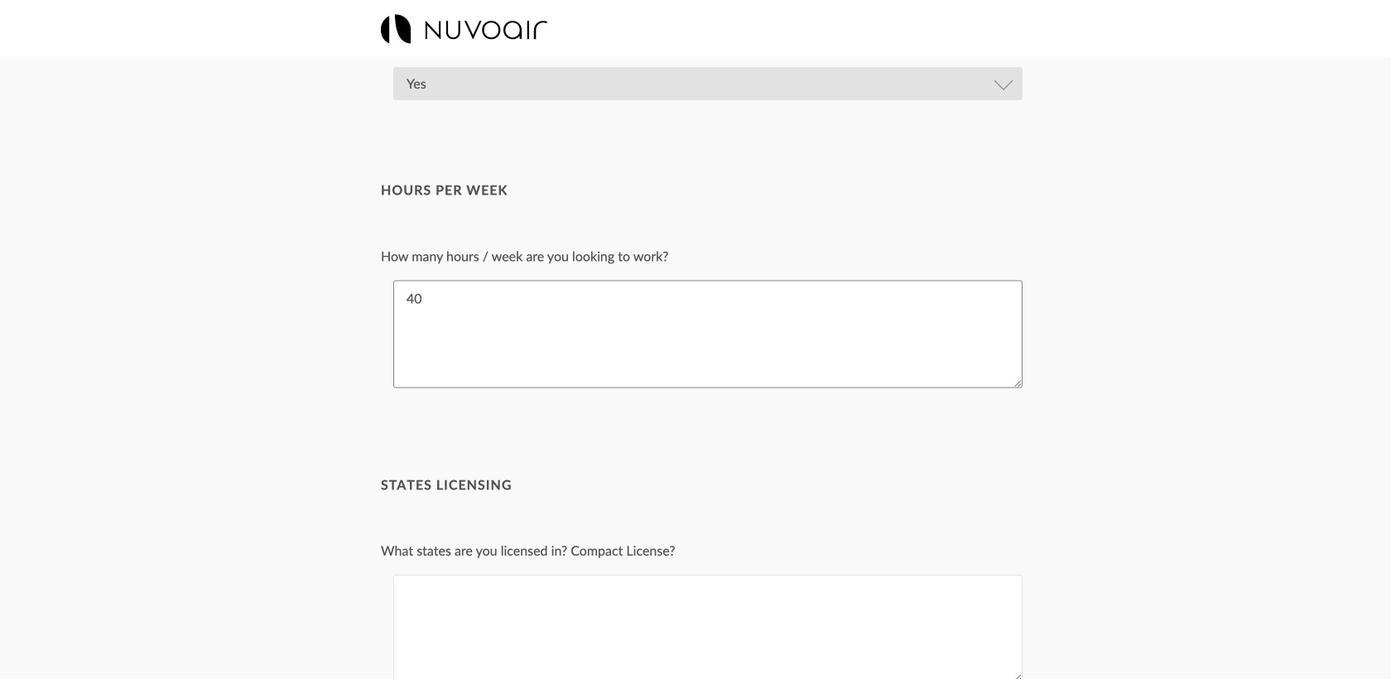 Task type: locate. For each thing, give the bounding box(es) containing it.
None text field
[[393, 575, 1023, 679]]

None text field
[[393, 280, 1023, 388]]



Task type: vqa. For each thing, say whether or not it's contained in the screenshot.
option
no



Task type: describe. For each thing, give the bounding box(es) containing it.
nuvoair logo image
[[381, 14, 547, 43]]



